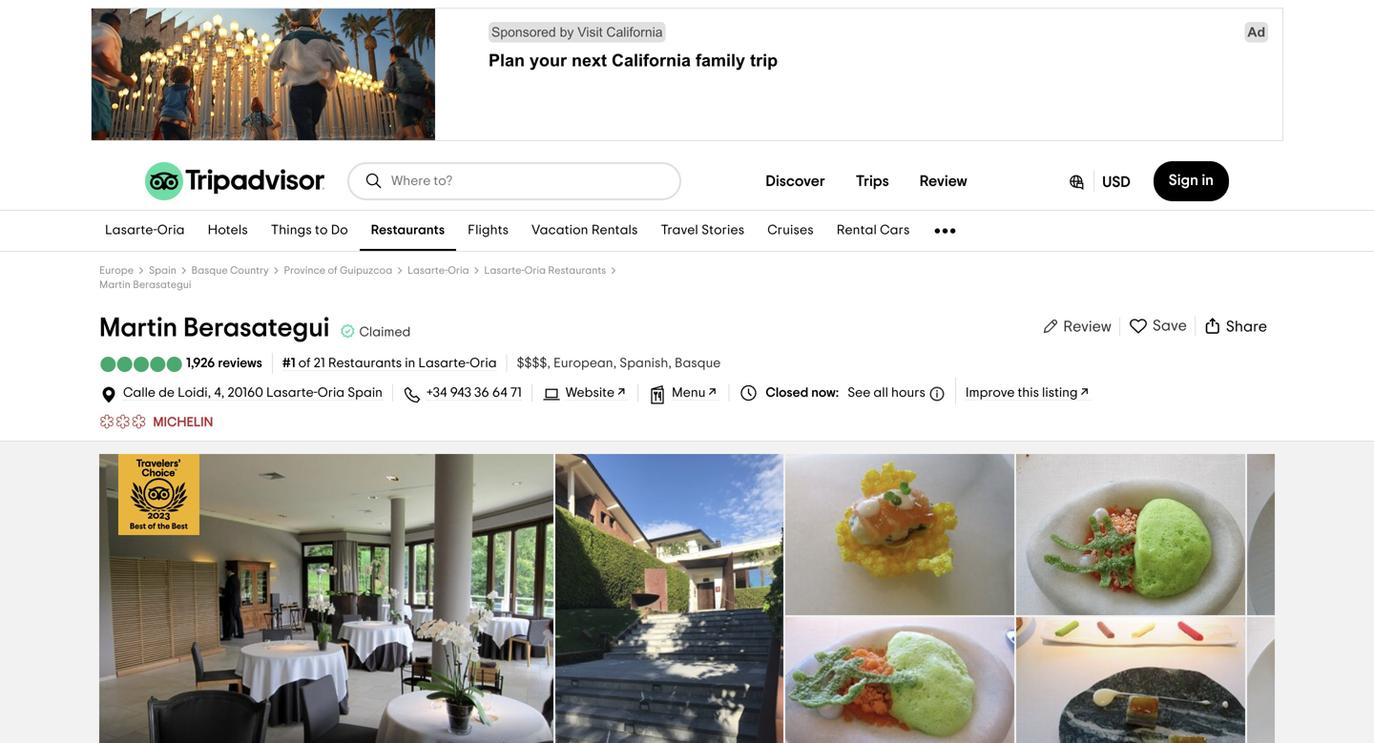 Task type: locate. For each thing, give the bounding box(es) containing it.
0 vertical spatial in
[[1202, 173, 1214, 188]]

review link up listing
[[1040, 317, 1112, 336]]

listing
[[1042, 387, 1078, 400]]

oria up 36
[[470, 357, 497, 370]]

0 vertical spatial lasarte-oria
[[105, 224, 185, 237]]

sign in
[[1169, 173, 1214, 188]]

0 horizontal spatial basque
[[192, 265, 228, 276]]

0 horizontal spatial review link
[[920, 172, 967, 191]]

0 vertical spatial restaurants
[[371, 224, 445, 237]]

restaurants
[[371, 224, 445, 237], [548, 265, 606, 276], [328, 357, 402, 370]]

calle de loidi, 4, 20160 lasarte-oria spain link
[[123, 387, 383, 401]]

vacation rentals
[[532, 224, 638, 237]]

1 horizontal spatial review
[[1063, 319, 1112, 335]]

0 vertical spatial review link
[[920, 172, 967, 191]]

+34
[[427, 387, 447, 400]]

Search search field
[[391, 173, 664, 190]]

lasarte-oria inside lasarte-oria link
[[105, 224, 185, 237]]

lasarte-oria link up spain link
[[94, 211, 196, 251]]

martin down europe link
[[99, 280, 131, 290]]

oria
[[157, 224, 185, 237], [448, 265, 469, 276], [525, 265, 546, 276], [470, 357, 497, 370], [318, 387, 345, 400]]

province of guipuzcoa
[[284, 265, 392, 276]]

lasarte-oria up spain link
[[105, 224, 185, 237]]

spain down #1 of 21 restaurants in lasarte-oria
[[348, 387, 383, 400]]

lasarte-oria link
[[94, 211, 196, 251], [408, 265, 469, 276]]

lasarte-oria
[[105, 224, 185, 237], [408, 265, 469, 276]]

1 vertical spatial restaurants
[[548, 265, 606, 276]]

0 vertical spatial of
[[328, 265, 338, 276]]

1 horizontal spatial review link
[[1040, 317, 1112, 336]]

martin berasategui up 1,926 reviews
[[99, 315, 330, 342]]

in
[[1202, 173, 1214, 188], [405, 357, 415, 370]]

+34 943 36 64 71
[[427, 387, 522, 400]]

usd button
[[1052, 161, 1146, 201]]

restaurants down vacation rentals link
[[548, 265, 606, 276]]

save
[[1153, 318, 1187, 334]]

vacation rentals link
[[520, 211, 649, 251]]

0 horizontal spatial lasarte-oria
[[105, 224, 185, 237]]

4,
[[214, 387, 225, 400]]

of left "21"
[[298, 357, 311, 370]]

guipuzcoa
[[340, 265, 392, 276]]

basque up menu link
[[675, 357, 721, 370]]

of
[[328, 265, 338, 276], [298, 357, 311, 370]]

tripadvisor image
[[145, 162, 324, 200]]

in down the claimed
[[405, 357, 415, 370]]

things to do
[[271, 224, 348, 237]]

share
[[1226, 319, 1267, 335]]

oria down vacation
[[525, 265, 546, 276]]

rentals
[[592, 224, 638, 237]]

of right the 'province'
[[328, 265, 338, 276]]

2 vertical spatial restaurants
[[328, 357, 402, 370]]

rental cars link
[[825, 211, 921, 251]]

closed
[[766, 387, 809, 400]]

0 horizontal spatial of
[[298, 357, 311, 370]]

lasarte- down flights link
[[484, 265, 525, 276]]

oria down "21"
[[318, 387, 345, 400]]

berasategui
[[133, 280, 191, 290], [183, 315, 330, 342]]

calle de loidi, 4, 20160 lasarte-oria spain
[[123, 387, 383, 400]]

berasategui up the reviews
[[183, 315, 330, 342]]

1 horizontal spatial lasarte-oria
[[408, 265, 469, 276]]

lasarte-
[[105, 224, 157, 237], [408, 265, 448, 276], [484, 265, 525, 276], [418, 357, 470, 370], [266, 387, 318, 400]]

basque country
[[192, 265, 269, 276]]

discover
[[766, 174, 825, 189]]

$$$$
[[517, 357, 547, 370]]

0 horizontal spatial lasarte-oria link
[[94, 211, 196, 251]]

1 horizontal spatial in
[[1202, 173, 1214, 188]]

0 horizontal spatial in
[[405, 357, 415, 370]]

review link right trips button
[[920, 172, 967, 191]]

review left save 'button'
[[1063, 319, 1112, 335]]

1 vertical spatial martin
[[99, 315, 178, 342]]

restaurants down the claimed
[[328, 357, 402, 370]]

0 horizontal spatial review
[[920, 174, 967, 189]]

save button
[[1120, 315, 1195, 336]]

1 vertical spatial basque
[[675, 357, 721, 370]]

1,926 reviews
[[186, 357, 262, 370]]

country
[[230, 265, 269, 276]]

1 vertical spatial review
[[1063, 319, 1112, 335]]

lasarte-oria down restaurants link
[[408, 265, 469, 276]]

21
[[314, 357, 325, 370]]

martin
[[99, 280, 131, 290], [99, 315, 178, 342]]

things
[[271, 224, 312, 237]]

1 horizontal spatial spain
[[348, 387, 383, 400]]

things to do link
[[259, 211, 360, 251]]

spain right europe
[[149, 265, 176, 276]]

lasarte-oria link down restaurants link
[[408, 265, 469, 276]]

of for guipuzcoa
[[328, 265, 338, 276]]

michelin
[[153, 416, 213, 429]]

None search field
[[349, 164, 680, 199]]

trips button
[[841, 162, 904, 200]]

lasarte-oria restaurants
[[484, 265, 606, 276]]

36
[[474, 387, 489, 400]]

1 vertical spatial martin berasategui
[[99, 315, 330, 342]]

sign
[[1169, 173, 1199, 188]]

to
[[315, 224, 328, 237]]

sign in link
[[1154, 161, 1229, 201]]

1 vertical spatial of
[[298, 357, 311, 370]]

europe
[[99, 265, 134, 276]]

2 martin berasategui from the top
[[99, 315, 330, 342]]

oria down flights link
[[448, 265, 469, 276]]

spanish link
[[620, 357, 675, 370]]

search image
[[365, 172, 384, 191]]

review right trips button
[[920, 174, 967, 189]]

1 vertical spatial spain
[[348, 387, 383, 400]]

martin berasategui down spain link
[[99, 280, 191, 290]]

restaurants up 'guipuzcoa'
[[371, 224, 445, 237]]

1 vertical spatial lasarte-oria link
[[408, 265, 469, 276]]

1 horizontal spatial of
[[328, 265, 338, 276]]

martin berasategui
[[99, 280, 191, 290], [99, 315, 330, 342]]

improve this listing link
[[966, 387, 1091, 400]]

review link
[[920, 172, 967, 191], [1040, 317, 1112, 336]]

spain
[[149, 265, 176, 276], [348, 387, 383, 400]]

european
[[554, 357, 613, 370]]

trips
[[856, 174, 889, 189]]

1 vertical spatial in
[[405, 357, 415, 370]]

0 vertical spatial spain
[[149, 265, 176, 276]]

menu
[[672, 387, 706, 400]]

0 vertical spatial basque
[[192, 265, 228, 276]]

review
[[920, 174, 967, 189], [1063, 319, 1112, 335]]

basque left 'country'
[[192, 265, 228, 276]]

0 vertical spatial review
[[920, 174, 967, 189]]

1 vertical spatial lasarte-oria
[[408, 265, 469, 276]]

5.0 of 5 bubbles image
[[99, 357, 183, 372]]

0 horizontal spatial spain
[[149, 265, 176, 276]]

martin up 5.0 of 5 bubbles image
[[99, 315, 178, 342]]

see
[[848, 387, 871, 400]]

advertisement region
[[0, 8, 1374, 145]]

oria up spain link
[[157, 224, 185, 237]]

0 vertical spatial martin
[[99, 280, 131, 290]]

basque
[[192, 265, 228, 276], [675, 357, 721, 370]]

flights link
[[456, 211, 520, 251]]

in right sign
[[1202, 173, 1214, 188]]

berasategui down spain link
[[133, 280, 191, 290]]

this
[[1018, 387, 1039, 400]]

0 vertical spatial martin berasategui
[[99, 280, 191, 290]]

cruises
[[768, 224, 814, 237]]



Task type: vqa. For each thing, say whether or not it's contained in the screenshot.
'Vacation'
yes



Task type: describe. For each thing, give the bounding box(es) containing it.
province of guipuzcoa link
[[284, 265, 392, 276]]

of for 21
[[298, 357, 311, 370]]

menu link
[[672, 387, 719, 401]]

1,926
[[186, 357, 215, 370]]

travel
[[661, 224, 698, 237]]

reviews
[[218, 357, 262, 370]]

1 martin berasategui from the top
[[99, 280, 191, 290]]

rental cars
[[837, 224, 910, 237]]

flights
[[468, 224, 509, 237]]

travel stories link
[[649, 211, 756, 251]]

lasarte-oria restaurants link
[[484, 265, 606, 276]]

website
[[566, 387, 615, 400]]

europe link
[[99, 265, 134, 276]]

lasarte- up europe link
[[105, 224, 157, 237]]

hours
[[891, 387, 926, 400]]

restaurants link
[[360, 211, 456, 251]]

lasarte- up +34
[[418, 357, 470, 370]]

website link
[[566, 387, 628, 401]]

restaurants inside restaurants link
[[371, 224, 445, 237]]

travelers' choice 2023 winner image
[[118, 454, 199, 535]]

discover button
[[751, 162, 841, 200]]

1 horizontal spatial basque
[[675, 357, 721, 370]]

vacation
[[532, 224, 588, 237]]

stories
[[702, 224, 745, 237]]

hotels link
[[196, 211, 259, 251]]

2 martin from the top
[[99, 315, 178, 342]]

hotels
[[208, 224, 248, 237]]

de
[[159, 387, 175, 400]]

basque country link
[[192, 265, 269, 276]]

1 horizontal spatial lasarte-oria link
[[408, 265, 469, 276]]

lasarte- down restaurants link
[[408, 265, 448, 276]]

do
[[331, 224, 348, 237]]

lasarte- down #1 at top
[[266, 387, 318, 400]]

improve this listing
[[966, 387, 1078, 400]]

all
[[874, 387, 888, 400]]

1 martin from the top
[[99, 280, 131, 290]]

province
[[284, 265, 326, 276]]

closed now : see all hours
[[763, 387, 926, 400]]

0 vertical spatial berasategui
[[133, 280, 191, 290]]

basque link
[[675, 357, 721, 370]]

spain link
[[149, 265, 176, 276]]

claimed
[[359, 326, 411, 339]]

travel stories
[[661, 224, 745, 237]]

+34 943 36 64 71 link
[[427, 387, 522, 400]]

spanish
[[620, 357, 668, 370]]

943
[[450, 387, 471, 400]]

71
[[510, 387, 522, 400]]

calle
[[123, 387, 156, 400]]

20160
[[227, 387, 263, 400]]

:
[[836, 387, 839, 400]]

1 vertical spatial berasategui
[[183, 315, 330, 342]]

rental
[[837, 224, 877, 237]]

64
[[492, 387, 507, 400]]

usd
[[1102, 175, 1131, 190]]

cars
[[880, 224, 910, 237]]

european link
[[554, 357, 620, 370]]

improve
[[966, 387, 1015, 400]]

$$$$ european spanish basque
[[517, 357, 721, 370]]

0 vertical spatial lasarte-oria link
[[94, 211, 196, 251]]

now
[[811, 387, 836, 400]]

$$$$ link
[[517, 357, 554, 370]]

1 vertical spatial review link
[[1040, 317, 1112, 336]]

#1 of 21 restaurants in lasarte-oria
[[282, 357, 497, 370]]

cruises link
[[756, 211, 825, 251]]

#1
[[282, 357, 295, 370]]

loidi,
[[178, 387, 211, 400]]



